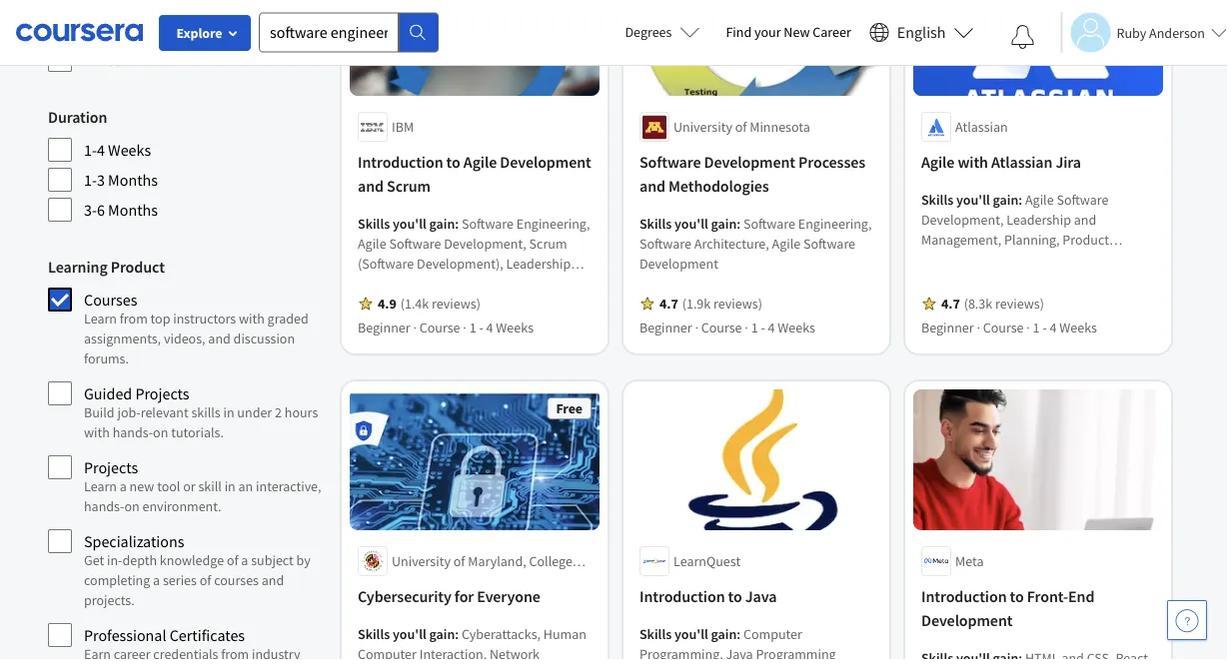 Task type: describe. For each thing, give the bounding box(es) containing it.
and inside get in-depth knowledge of a subject by completing a series of courses and projects.
[[262, 572, 284, 590]]

in inside learn a new tool or skill in an interactive, hands-on environment.
[[225, 478, 236, 496]]

3 · from the left
[[695, 319, 699, 337]]

you'll for software development processes and methodologies
[[675, 215, 709, 233]]

skills for introduction to agile development and scrum
[[358, 215, 390, 233]]

skills down cybersecurity
[[358, 626, 390, 644]]

3 - from the left
[[1043, 319, 1048, 337]]

relevant
[[141, 404, 189, 422]]

software inside software development processes and methodologies
[[640, 152, 701, 172]]

and inside software development processes and methodologies
[[640, 176, 666, 196]]

professional
[[84, 626, 166, 646]]

4 for software development processes and methodologies
[[768, 319, 775, 337]]

1-3 months
[[84, 170, 158, 190]]

1 · from the left
[[413, 319, 417, 337]]

4.7 (8.3k reviews)
[[942, 295, 1045, 313]]

in inside build job-relevant skills in under 2 hours with hands-on tutorials.
[[223, 404, 235, 422]]

agile with atlassian jira
[[922, 152, 1082, 172]]

agile inside software engineering, software architecture, agile software development
[[772, 235, 801, 253]]

skills you'll gain : down agile with atlassian jira
[[922, 191, 1026, 209]]

introduction for introduction to java
[[640, 587, 725, 607]]

cybersecurity
[[358, 587, 452, 607]]

5 · from the left
[[977, 319, 981, 337]]

: for introduction to agile development and scrum
[[455, 215, 459, 233]]

product
[[111, 257, 165, 277]]

3 1 from the left
[[1033, 319, 1040, 337]]

maryland,
[[468, 553, 527, 571]]

college
[[529, 553, 573, 571]]

skills you'll gain : for introduction to java
[[640, 626, 744, 644]]

introduction to front-end development link
[[922, 585, 1156, 633]]

architecture,
[[695, 235, 770, 253]]

learn from top instructors with graded assignments, videos, and discussion forums.
[[84, 310, 309, 368]]

learnquest
[[674, 553, 741, 571]]

hands- for guided projects
[[113, 424, 153, 442]]

skills you'll gain : for software development processes and methodologies
[[640, 215, 744, 233]]

you'll for introduction to agile development and scrum
[[393, 215, 427, 233]]

4 · from the left
[[745, 319, 749, 337]]

1 vertical spatial a
[[241, 552, 248, 570]]

ruby
[[1117, 23, 1147, 41]]

english button
[[862, 0, 982, 65]]

completing
[[84, 572, 150, 590]]

4 for introduction to agile development and scrum
[[486, 319, 493, 337]]

4.7 for agile with atlassian jira
[[942, 295, 961, 313]]

computer programming, java programming
[[640, 626, 837, 661]]

videos,
[[164, 330, 206, 348]]

university of maryland, college park
[[392, 553, 573, 591]]

duration group
[[48, 105, 322, 223]]

forums.
[[84, 350, 129, 368]]

: for software development processes and methodologies
[[737, 215, 741, 233]]

(1.9k
[[683, 295, 711, 313]]

new
[[784, 23, 810, 41]]

of left minnesota
[[736, 118, 747, 136]]

(8.3k
[[965, 295, 993, 313]]

your
[[755, 23, 781, 41]]

agile with atlassian jira link
[[922, 150, 1156, 174]]

you'll down cybersecurity
[[393, 626, 427, 644]]

java for programming,
[[726, 646, 753, 661]]

certificates
[[170, 626, 245, 646]]

with inside learn from top instructors with graded assignments, videos, and discussion forums.
[[239, 310, 265, 328]]

skill
[[198, 478, 222, 496]]

learn for courses
[[84, 310, 117, 328]]

everyone
[[477, 587, 541, 607]]

learn a new tool or skill in an interactive, hands-on environment.
[[84, 478, 322, 516]]

3 beginner · course · 1 - 4 weeks from the left
[[922, 319, 1098, 337]]

course for methodologies
[[702, 319, 742, 337]]

introduction to java
[[640, 587, 777, 607]]

software development processes and methodologies link
[[640, 150, 874, 198]]

interactive,
[[256, 478, 322, 496]]

development inside introduction to agile development and scrum
[[500, 152, 592, 172]]

tool
[[157, 478, 180, 496]]

university for cybersecurity
[[392, 553, 451, 571]]

3 reviews) from the left
[[996, 295, 1045, 313]]

software engineering, agile software development, scrum (software development), leadership and management
[[358, 215, 590, 293]]

: for introduction to java
[[737, 626, 741, 644]]

2 · from the left
[[463, 319, 467, 337]]

a inside learn a new tool or skill in an interactive, hands-on environment.
[[120, 478, 127, 496]]

development inside software development processes and methodologies
[[704, 152, 796, 172]]

ruby anderson
[[1117, 23, 1206, 41]]

- for and
[[479, 319, 484, 337]]

introduction for introduction to agile development and scrum
[[358, 152, 443, 172]]

knowledge
[[160, 552, 224, 570]]

university for software
[[674, 118, 733, 136]]

explore button
[[159, 15, 251, 51]]

with inside build job-relevant skills in under 2 hours with hands-on tutorials.
[[84, 424, 110, 442]]

3-6 months
[[84, 200, 158, 220]]

reviews) for and
[[432, 295, 481, 313]]

advanced
[[84, 20, 149, 40]]

hours
[[285, 404, 318, 422]]

hands- for projects
[[84, 498, 124, 516]]

to for front-
[[1010, 587, 1025, 607]]

3 course from the left
[[984, 319, 1024, 337]]

of up courses
[[227, 552, 239, 570]]

months for 3-6 months
[[108, 200, 158, 220]]

tutorials.
[[171, 424, 224, 442]]

software engineering, software architecture, agile software development
[[640, 215, 872, 273]]

courses
[[214, 572, 259, 590]]

explore
[[176, 24, 222, 42]]

cybersecurity for everyone link
[[358, 585, 592, 609]]

park
[[392, 573, 418, 591]]

find
[[726, 23, 752, 41]]

development,
[[444, 235, 527, 253]]

skills you'll gain : for introduction to agile development and scrum
[[358, 215, 462, 233]]

management
[[383, 275, 460, 293]]

an
[[239, 478, 253, 496]]

for
[[455, 587, 474, 607]]

ruby anderson button
[[1061, 12, 1228, 52]]

methodologies
[[669, 176, 769, 196]]

beginner for and
[[358, 319, 411, 337]]

course for and
[[420, 319, 460, 337]]

3-
[[84, 200, 97, 220]]

from
[[120, 310, 148, 328]]

introduction to front-end development
[[922, 587, 1095, 631]]

agile inside the software engineering, agile software development, scrum (software development), leadership and management
[[358, 235, 387, 253]]

and inside the software engineering, agile software development, scrum (software development), leadership and management
[[358, 275, 380, 293]]

meta
[[956, 553, 984, 571]]

1-4 weeks
[[84, 140, 151, 160]]

software development processes and methodologies
[[640, 152, 866, 196]]

1 for methodologies
[[752, 319, 758, 337]]

introduction for introduction to front-end development
[[922, 587, 1007, 607]]

scrum for development,
[[529, 235, 567, 253]]

of down knowledge
[[200, 572, 211, 590]]

1 vertical spatial atlassian
[[992, 152, 1053, 172]]

by
[[297, 552, 311, 570]]

computer
[[744, 626, 803, 644]]

2 vertical spatial a
[[153, 572, 160, 590]]

reviews) for methodologies
[[714, 295, 763, 313]]

4.9 (1.4k reviews)
[[378, 295, 481, 313]]

and inside learn from top instructors with graded assignments, videos, and discussion forums.
[[208, 330, 231, 348]]



Task type: locate. For each thing, give the bounding box(es) containing it.
2 horizontal spatial 1
[[1033, 319, 1040, 337]]

graded
[[268, 310, 309, 328]]

0 vertical spatial java
[[746, 587, 777, 607]]

0 horizontal spatial to
[[447, 152, 461, 172]]

0 horizontal spatial university
[[392, 553, 451, 571]]

4
[[97, 140, 105, 160], [486, 319, 493, 337], [768, 319, 775, 337], [1050, 319, 1057, 337]]

· down (1.4k
[[413, 319, 417, 337]]

get
[[84, 552, 104, 570]]

1 beginner from the left
[[358, 319, 411, 337]]

- for methodologies
[[761, 319, 766, 337]]

jira
[[1056, 152, 1082, 172]]

learn inside learn a new tool or skill in an interactive, hands-on environment.
[[84, 478, 117, 496]]

introduction down "learnquest"
[[640, 587, 725, 607]]

learn inside learn from top instructors with graded assignments, videos, and discussion forums.
[[84, 310, 117, 328]]

1 horizontal spatial university
[[674, 118, 733, 136]]

gain down agile with atlassian jira
[[993, 191, 1019, 209]]

on down relevant
[[153, 424, 168, 442]]

1 for and
[[470, 319, 477, 337]]

0 horizontal spatial -
[[479, 319, 484, 337]]

0 horizontal spatial a
[[120, 478, 127, 496]]

0 horizontal spatial engineering,
[[517, 215, 590, 233]]

1 vertical spatial on
[[124, 498, 140, 516]]

a left new
[[120, 478, 127, 496]]

university inside university of maryland, college park
[[392, 553, 451, 571]]

beginner · course · 1 - 4 weeks
[[358, 319, 534, 337], [640, 319, 816, 337], [922, 319, 1098, 337]]

0 horizontal spatial course
[[420, 319, 460, 337]]

0 vertical spatial university
[[674, 118, 733, 136]]

skills you'll gain : up (software
[[358, 215, 462, 233]]

engineering, for software development processes and methodologies
[[799, 215, 872, 233]]

reviews) right (8.3k
[[996, 295, 1045, 313]]

1 down 4.7 (1.9k reviews)
[[752, 319, 758, 337]]

0 vertical spatial learn
[[84, 310, 117, 328]]

to inside introduction to front-end development
[[1010, 587, 1025, 607]]

development inside introduction to front-end development
[[922, 611, 1013, 631]]

skills for introduction to java
[[640, 626, 672, 644]]

engineering, for introduction to agile development and scrum
[[517, 215, 590, 233]]

degrees button
[[609, 10, 716, 54]]

scrum down ibm
[[387, 176, 431, 196]]

2 engineering, from the left
[[799, 215, 872, 233]]

6 · from the left
[[1027, 319, 1031, 337]]

4.7 left (8.3k
[[942, 295, 961, 313]]

1 beginner · course · 1 - 4 weeks from the left
[[358, 319, 534, 337]]

course down 4.7 (8.3k reviews)
[[984, 319, 1024, 337]]

1 horizontal spatial scrum
[[529, 235, 567, 253]]

3 beginner from the left
[[922, 319, 974, 337]]

: up architecture,
[[737, 215, 741, 233]]

java for to
[[746, 587, 777, 607]]

engineering, inside the software engineering, agile software development, scrum (software development), leadership and management
[[517, 215, 590, 233]]

java up computer at the bottom right
[[746, 587, 777, 607]]

1 vertical spatial learn
[[84, 478, 117, 496]]

0 vertical spatial a
[[120, 478, 127, 496]]

software up the development,
[[462, 215, 514, 233]]

1 vertical spatial hands-
[[84, 498, 124, 516]]

introduction to agile development and scrum
[[358, 152, 592, 196]]

and down instructors
[[208, 330, 231, 348]]

weeks inside the duration group
[[108, 140, 151, 160]]

show notifications image
[[1011, 25, 1035, 49]]

university up park
[[392, 553, 451, 571]]

· down 4.7 (1.9k reviews)
[[745, 319, 749, 337]]

with left jira
[[958, 152, 989, 172]]

gain for software development processes and methodologies
[[711, 215, 737, 233]]

and down (software
[[358, 275, 380, 293]]

new
[[130, 478, 154, 496]]

you'll up architecture,
[[675, 215, 709, 233]]

introduction to agile development and scrum link
[[358, 150, 592, 198]]

1 horizontal spatial introduction
[[640, 587, 725, 607]]

weeks
[[108, 140, 151, 160], [496, 319, 534, 337], [778, 319, 816, 337], [1060, 319, 1098, 337]]

java
[[746, 587, 777, 607], [726, 646, 753, 661]]

2 months from the top
[[108, 200, 158, 220]]

1- up 3-
[[84, 170, 97, 190]]

4 inside the duration group
[[97, 140, 105, 160]]

weeks for agile with atlassian jira
[[1060, 319, 1098, 337]]

processes
[[799, 152, 866, 172]]

specializations
[[84, 532, 184, 552]]

gain down cybersecurity for everyone
[[430, 626, 455, 644]]

learning
[[48, 257, 108, 277]]

hands- inside learn a new tool or skill in an interactive, hands-on environment.
[[84, 498, 124, 516]]

0 vertical spatial 1-
[[84, 140, 97, 160]]

1 horizontal spatial 1
[[752, 319, 758, 337]]

4 for agile with atlassian jira
[[1050, 319, 1057, 337]]

engineering, down processes
[[799, 215, 872, 233]]

- down 4.9 (1.4k reviews)
[[479, 319, 484, 337]]

hands-
[[113, 424, 153, 442], [84, 498, 124, 516]]

2 4.7 from the left
[[942, 295, 961, 313]]

skills for software development processes and methodologies
[[640, 215, 672, 233]]

subject
[[251, 552, 294, 570]]

free
[[556, 400, 583, 418]]

0 vertical spatial in
[[223, 404, 235, 422]]

2 horizontal spatial course
[[984, 319, 1024, 337]]

1 down 4.7 (8.3k reviews)
[[1033, 319, 1040, 337]]

under
[[237, 404, 272, 422]]

learn for projects
[[84, 478, 117, 496]]

software
[[640, 152, 701, 172], [462, 215, 514, 233], [744, 215, 796, 233], [389, 235, 441, 253], [640, 235, 692, 253], [804, 235, 856, 253]]

to down "learnquest"
[[728, 587, 743, 607]]

software up architecture,
[[744, 215, 796, 233]]

1 vertical spatial in
[[225, 478, 236, 496]]

to inside introduction to agile development and scrum
[[447, 152, 461, 172]]

on inside learn a new tool or skill in an interactive, hands-on environment.
[[124, 498, 140, 516]]

1 horizontal spatial reviews)
[[714, 295, 763, 313]]

weeks for introduction to agile development and scrum
[[496, 319, 534, 337]]

2 beginner from the left
[[640, 319, 693, 337]]

:
[[1019, 191, 1023, 209], [455, 215, 459, 233], [737, 215, 741, 233], [455, 626, 459, 644], [737, 626, 741, 644]]

2 - from the left
[[761, 319, 766, 337]]

skills
[[922, 191, 954, 209], [358, 215, 390, 233], [640, 215, 672, 233], [358, 626, 390, 644], [640, 626, 672, 644]]

engineering, inside software engineering, software architecture, agile software development
[[799, 215, 872, 233]]

you'll up programming,
[[675, 626, 709, 644]]

and up (software
[[358, 176, 384, 196]]

0 horizontal spatial on
[[124, 498, 140, 516]]

front-
[[1028, 587, 1069, 607]]

to for agile
[[447, 152, 461, 172]]

2
[[275, 404, 282, 422]]

introduction down meta
[[922, 587, 1007, 607]]

1 horizontal spatial with
[[239, 310, 265, 328]]

2 course from the left
[[702, 319, 742, 337]]

1- up 3
[[84, 140, 97, 160]]

software left architecture,
[[640, 235, 692, 253]]

0 vertical spatial on
[[153, 424, 168, 442]]

0 horizontal spatial beginner
[[358, 319, 411, 337]]

learning product group
[[48, 255, 322, 661]]

software down processes
[[804, 235, 856, 253]]

programming,
[[640, 646, 724, 661]]

beginner
[[358, 319, 411, 337], [640, 319, 693, 337], [922, 319, 974, 337]]

projects down build
[[84, 458, 138, 478]]

find your new career
[[726, 23, 852, 41]]

1 horizontal spatial on
[[153, 424, 168, 442]]

skills
[[191, 404, 221, 422]]

or
[[183, 478, 196, 496]]

0 vertical spatial hands-
[[113, 424, 153, 442]]

anderson
[[1150, 23, 1206, 41]]

0 horizontal spatial beginner · course · 1 - 4 weeks
[[358, 319, 534, 337]]

in right skills
[[223, 404, 235, 422]]

1
[[470, 319, 477, 337], [752, 319, 758, 337], [1033, 319, 1040, 337]]

weeks for software development processes and methodologies
[[778, 319, 816, 337]]

1 engineering, from the left
[[517, 215, 590, 233]]

reviews) right (1.9k
[[714, 295, 763, 313]]

skills you'll gain :
[[922, 191, 1026, 209], [358, 215, 462, 233], [640, 215, 744, 233], [358, 626, 462, 644], [640, 626, 744, 644]]

· down 4.9 (1.4k reviews)
[[463, 319, 467, 337]]

of up for
[[454, 553, 465, 571]]

university up the methodologies
[[674, 118, 733, 136]]

4.7 left (1.9k
[[660, 295, 679, 313]]

job-
[[117, 404, 141, 422]]

development inside software engineering, software architecture, agile software development
[[640, 255, 719, 273]]

4.7
[[660, 295, 679, 313], [942, 295, 961, 313]]

agile inside introduction to agile development and scrum
[[464, 152, 497, 172]]

scrum inside introduction to agile development and scrum
[[387, 176, 431, 196]]

beginner for methodologies
[[640, 319, 693, 337]]

projects.
[[84, 592, 135, 610]]

months right 6
[[108, 200, 158, 220]]

scrum for and
[[387, 176, 431, 196]]

scrum
[[387, 176, 431, 196], [529, 235, 567, 253]]

software up (software
[[389, 235, 441, 253]]

1 learn from the top
[[84, 310, 117, 328]]

1 vertical spatial months
[[108, 200, 158, 220]]

2 horizontal spatial to
[[1010, 587, 1025, 607]]

to left front-
[[1010, 587, 1025, 607]]

reviews) down development),
[[432, 295, 481, 313]]

environment.
[[142, 498, 222, 516]]

months right 3
[[108, 170, 158, 190]]

beginner down (1.9k
[[640, 319, 693, 337]]

2 horizontal spatial reviews)
[[996, 295, 1045, 313]]

end
[[1069, 587, 1095, 607]]

skills up programming,
[[640, 626, 672, 644]]

1 vertical spatial scrum
[[529, 235, 567, 253]]

1 down 4.9 (1.4k reviews)
[[470, 319, 477, 337]]

and down subject
[[262, 572, 284, 590]]

you'll
[[957, 191, 991, 209], [393, 215, 427, 233], [675, 215, 709, 233], [393, 626, 427, 644], [675, 626, 709, 644]]

top
[[151, 310, 170, 328]]

0 horizontal spatial introduction
[[358, 152, 443, 172]]

and inside introduction to agile development and scrum
[[358, 176, 384, 196]]

1- for 4
[[84, 140, 97, 160]]

introduction down ibm
[[358, 152, 443, 172]]

on down new
[[124, 498, 140, 516]]

· down (1.9k
[[695, 319, 699, 337]]

2 horizontal spatial with
[[958, 152, 989, 172]]

development),
[[417, 255, 504, 273]]

beginner · course · 1 - 4 weeks down 4.7 (8.3k reviews)
[[922, 319, 1098, 337]]

software up the methodologies
[[640, 152, 701, 172]]

-
[[479, 319, 484, 337], [761, 319, 766, 337], [1043, 319, 1048, 337]]

reviews)
[[432, 295, 481, 313], [714, 295, 763, 313], [996, 295, 1045, 313]]

introduction
[[358, 152, 443, 172], [640, 587, 725, 607], [922, 587, 1007, 607]]

you'll for introduction to java
[[675, 626, 709, 644]]

gain for introduction to agile development and scrum
[[430, 215, 455, 233]]

2 horizontal spatial -
[[1043, 319, 1048, 337]]

0 vertical spatial atlassian
[[956, 118, 1009, 136]]

0 horizontal spatial 4.7
[[660, 295, 679, 313]]

university
[[674, 118, 733, 136], [392, 553, 451, 571]]

learn up assignments,
[[84, 310, 117, 328]]

atlassian
[[956, 118, 1009, 136], [992, 152, 1053, 172]]

gain down introduction to java
[[711, 626, 737, 644]]

skills up (software
[[358, 215, 390, 233]]

1 1 from the left
[[470, 319, 477, 337]]

0 horizontal spatial scrum
[[387, 176, 431, 196]]

2 beginner · course · 1 - 4 weeks from the left
[[640, 319, 816, 337]]

university of minnesota
[[674, 118, 811, 136]]

1 horizontal spatial beginner · course · 1 - 4 weeks
[[640, 319, 816, 337]]

in-
[[107, 552, 122, 570]]

you'll up (software
[[393, 215, 427, 233]]

career
[[813, 23, 852, 41]]

cybersecurity for everyone
[[358, 587, 541, 607]]

learn left new
[[84, 478, 117, 496]]

4.7 for software development processes and methodologies
[[660, 295, 679, 313]]

1 horizontal spatial to
[[728, 587, 743, 607]]

instructors
[[173, 310, 236, 328]]

engineering, up leadership
[[517, 215, 590, 233]]

What do you want to learn? text field
[[259, 12, 399, 52]]

skills you'll gain : up programming,
[[640, 626, 744, 644]]

learn
[[84, 310, 117, 328], [84, 478, 117, 496]]

1 horizontal spatial a
[[153, 572, 160, 590]]

(software
[[358, 255, 414, 273]]

coursera image
[[16, 16, 143, 48]]

- down 4.7 (8.3k reviews)
[[1043, 319, 1048, 337]]

· down (8.3k
[[977, 319, 981, 337]]

6
[[97, 200, 105, 220]]

java down computer at the bottom right
[[726, 646, 753, 661]]

0 horizontal spatial reviews)
[[432, 295, 481, 313]]

with up discussion on the left of page
[[239, 310, 265, 328]]

a up courses
[[241, 552, 248, 570]]

beginner · course · 1 - 4 weeks down 4.9 (1.4k reviews)
[[358, 319, 534, 337]]

1-
[[84, 140, 97, 160], [84, 170, 97, 190]]

hands- up specializations
[[84, 498, 124, 516]]

hands- inside build job-relevant skills in under 2 hours with hands-on tutorials.
[[113, 424, 153, 442]]

beginner · course · 1 - 4 weeks for methodologies
[[640, 319, 816, 337]]

you'll down agile with atlassian jira
[[957, 191, 991, 209]]

ibm
[[392, 118, 414, 136]]

to for java
[[728, 587, 743, 607]]

depth
[[122, 552, 157, 570]]

2 learn from the top
[[84, 478, 117, 496]]

1 vertical spatial 1-
[[84, 170, 97, 190]]

beginner · course · 1 - 4 weeks for and
[[358, 319, 534, 337]]

scrum inside the software engineering, agile software development, scrum (software development), leadership and management
[[529, 235, 567, 253]]

atlassian left jira
[[992, 152, 1053, 172]]

hands- down job-
[[113, 424, 153, 442]]

1 course from the left
[[420, 319, 460, 337]]

and left the methodologies
[[640, 176, 666, 196]]

on for guided projects
[[153, 424, 168, 442]]

course down 4.9 (1.4k reviews)
[[420, 319, 460, 337]]

: up the development,
[[455, 215, 459, 233]]

atlassian up agile with atlassian jira
[[956, 118, 1009, 136]]

minnesota
[[750, 118, 811, 136]]

1 1- from the top
[[84, 140, 97, 160]]

duration
[[48, 107, 107, 127]]

· down 4.7 (8.3k reviews)
[[1027, 319, 1031, 337]]

build job-relevant skills in under 2 hours with hands-on tutorials.
[[84, 404, 318, 442]]

0 horizontal spatial with
[[84, 424, 110, 442]]

2 horizontal spatial beginner
[[922, 319, 974, 337]]

1 vertical spatial java
[[726, 646, 753, 661]]

1 horizontal spatial 4.7
[[942, 295, 961, 313]]

skills you'll gain : up architecture,
[[640, 215, 744, 233]]

guided
[[84, 384, 132, 404]]

guided projects
[[84, 384, 189, 404]]

skills you'll gain : down cybersecurity
[[358, 626, 462, 644]]

2 vertical spatial with
[[84, 424, 110, 442]]

0 vertical spatial months
[[108, 170, 158, 190]]

of
[[736, 118, 747, 136], [227, 552, 239, 570], [454, 553, 465, 571], [200, 572, 211, 590]]

0 vertical spatial scrum
[[387, 176, 431, 196]]

help center image
[[1176, 609, 1200, 633]]

1 4.7 from the left
[[660, 295, 679, 313]]

1 months from the top
[[108, 170, 158, 190]]

course down 4.7 (1.9k reviews)
[[702, 319, 742, 337]]

of inside university of maryland, college park
[[454, 553, 465, 571]]

introduction inside introduction to front-end development
[[922, 587, 1007, 607]]

leadership
[[506, 255, 571, 273]]

0 vertical spatial with
[[958, 152, 989, 172]]

get in-depth knowledge of a subject by completing a series of courses and projects.
[[84, 552, 311, 610]]

courses
[[84, 290, 137, 310]]

: down for
[[455, 626, 459, 644]]

: down agile with atlassian jira link
[[1019, 191, 1023, 209]]

1 horizontal spatial course
[[702, 319, 742, 337]]

1 vertical spatial projects
[[84, 458, 138, 478]]

gain for introduction to java
[[711, 626, 737, 644]]

- down 4.7 (1.9k reviews)
[[761, 319, 766, 337]]

months
[[108, 170, 158, 190], [108, 200, 158, 220]]

2 horizontal spatial introduction
[[922, 587, 1007, 607]]

(1.4k
[[401, 295, 429, 313]]

1 vertical spatial with
[[239, 310, 265, 328]]

scrum up leadership
[[529, 235, 567, 253]]

4.7 (1.9k reviews)
[[660, 295, 763, 313]]

months for 1-3 months
[[108, 170, 158, 190]]

on inside build job-relevant skills in under 2 hours with hands-on tutorials.
[[153, 424, 168, 442]]

mixed
[[84, 50, 123, 70]]

introduction inside introduction to agile development and scrum
[[358, 152, 443, 172]]

1 - from the left
[[479, 319, 484, 337]]

beginner down 4.9
[[358, 319, 411, 337]]

series
[[163, 572, 197, 590]]

gain
[[993, 191, 1019, 209], [430, 215, 455, 233], [711, 215, 737, 233], [430, 626, 455, 644], [711, 626, 737, 644]]

2 horizontal spatial a
[[241, 552, 248, 570]]

skills down the methodologies
[[640, 215, 672, 233]]

1 horizontal spatial engineering,
[[799, 215, 872, 233]]

gain up architecture,
[[711, 215, 737, 233]]

2 1 from the left
[[752, 319, 758, 337]]

in left an
[[225, 478, 236, 496]]

beginner down (8.3k
[[922, 319, 974, 337]]

0 horizontal spatial 1
[[470, 319, 477, 337]]

1 horizontal spatial -
[[761, 319, 766, 337]]

2 reviews) from the left
[[714, 295, 763, 313]]

2 horizontal spatial beginner · course · 1 - 4 weeks
[[922, 319, 1098, 337]]

1 horizontal spatial beginner
[[640, 319, 693, 337]]

on
[[153, 424, 168, 442], [124, 498, 140, 516]]

degrees
[[625, 23, 672, 41]]

1 reviews) from the left
[[432, 295, 481, 313]]

2 1- from the top
[[84, 170, 97, 190]]

4.9
[[378, 295, 397, 313]]

projects left skills
[[135, 384, 189, 404]]

assignments,
[[84, 330, 161, 348]]

skills down agile with atlassian jira
[[922, 191, 954, 209]]

a left series
[[153, 572, 160, 590]]

java inside computer programming, java programming
[[726, 646, 753, 661]]

professional certificates
[[84, 626, 245, 646]]

gain up development),
[[430, 215, 455, 233]]

0 vertical spatial projects
[[135, 384, 189, 404]]

with inside agile with atlassian jira link
[[958, 152, 989, 172]]

beginner · course · 1 - 4 weeks down 4.7 (1.9k reviews)
[[640, 319, 816, 337]]

on for projects
[[124, 498, 140, 516]]

to up the development,
[[447, 152, 461, 172]]

1 vertical spatial university
[[392, 553, 451, 571]]

None search field
[[259, 12, 439, 52]]

projects
[[135, 384, 189, 404], [84, 458, 138, 478]]

1- for 3
[[84, 170, 97, 190]]



Task type: vqa. For each thing, say whether or not it's contained in the screenshot.
bar
no



